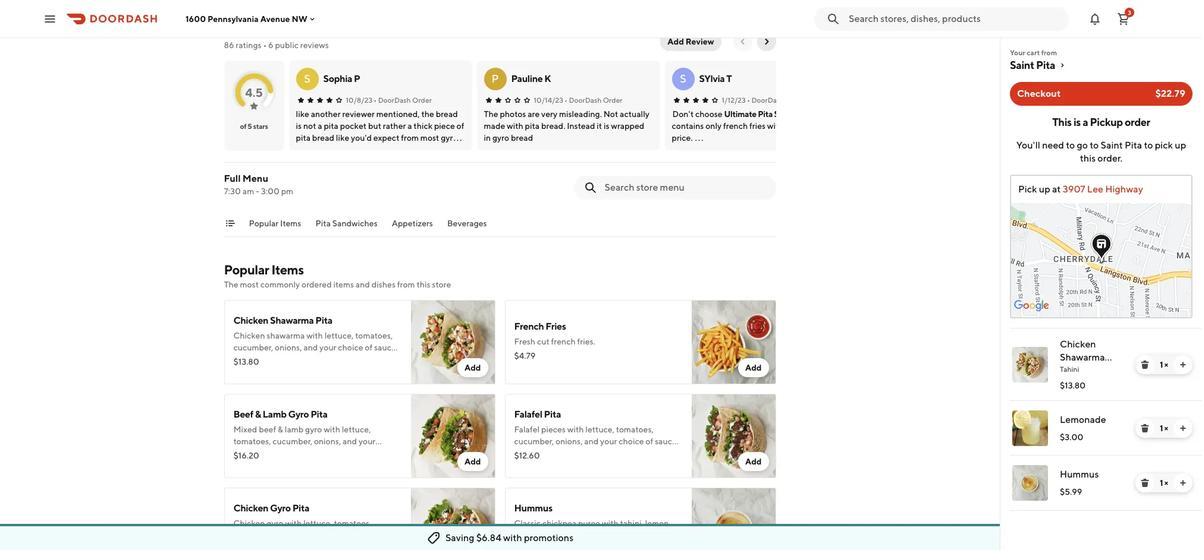 Task type: describe. For each thing, give the bounding box(es) containing it.
sauce inside falafel pita falafel pieces with lettuce, tomatoes, cucumber, onions, and your choice of sauce wrapped in a pita
[[655, 437, 677, 447]]

0 horizontal spatial hummus image
[[691, 488, 776, 551]]

7:30
[[224, 187, 241, 196]]

s for sophia p
[[304, 73, 310, 85]]

commonly
[[260, 280, 300, 290]]

0 horizontal spatial &
[[255, 409, 261, 420]]

1 × for chicken shawarma pita
[[1160, 360, 1168, 370]]

highway
[[1105, 184, 1143, 195]]

saint pita
[[1010, 59, 1055, 71]]

beef
[[233, 409, 253, 420]]

full
[[224, 173, 241, 184]]

add review
[[667, 37, 714, 46]]

$4.79
[[514, 352, 536, 361]]

remove item from cart image
[[1140, 479, 1150, 488]]

order
[[1125, 116, 1150, 128]]

french
[[551, 337, 576, 347]]

sophia p
[[323, 73, 360, 84]]

sauce inside chicken gyro pita chicken gyro with lettuce, tomatoes, cucumber, onions, and your choice of sauce wrapped in a pita
[[374, 531, 396, 541]]

show menu categories image
[[225, 219, 235, 228]]

hummus classic chickpea puree with tahini, lemon, and garlic.
[[514, 503, 671, 541]]

of inside falafel pita falafel pieces with lettuce, tomatoes, cucumber, onions, and your choice of sauce wrapped in a pita
[[646, 437, 653, 447]]

sauce inside beef & lamb gyro pita mixed beef & lamb gyro with lettuce, tomatoes, cucumber, onions, and your choice of sauce wrapped in a pita
[[270, 449, 291, 459]]

your inside 'chicken shawarma pita chicken shawarma with lettuce, tomatoes, cucumber, onions, and your choice of sauce wrapped in a pita.'
[[319, 343, 336, 353]]

sandwiches
[[332, 219, 378, 228]]

1 vertical spatial up
[[1039, 184, 1050, 195]]

with inside chicken gyro pita chicken gyro with lettuce, tomatoes, cucumber, onions, and your choice of sauce wrapped in a pita
[[285, 519, 302, 529]]

from inside popular items the most commonly ordered items and dishes from this store
[[397, 280, 415, 290]]

sandwich
[[774, 109, 810, 119]]

hummus for hummus classic chickpea puree with tahini, lemon, and garlic.
[[514, 503, 552, 514]]

and inside popular items the most commonly ordered items and dishes from this store
[[356, 280, 370, 290]]

1600 pennsylvania avenue nw button
[[186, 14, 317, 23]]

choice inside beef & lamb gyro pita mixed beef & lamb gyro with lettuce, tomatoes, cucumber, onions, and your choice of sauce wrapped in a pita
[[233, 449, 259, 459]]

this
[[1052, 116, 1072, 128]]

tahini
[[1060, 365, 1079, 374]]

tomatoes, inside beef & lamb gyro pita mixed beef & lamb gyro with lettuce, tomatoes, cucumber, onions, and your choice of sauce wrapped in a pita
[[233, 437, 271, 447]]

a inside falafel pita falafel pieces with lettuce, tomatoes, cucumber, onions, and your choice of sauce wrapped in a pita
[[558, 449, 562, 459]]

• doordash order for pauline k
[[564, 96, 622, 105]]

you'll need to go to saint pita to pick up this order.
[[1016, 140, 1186, 164]]

am
[[243, 187, 254, 196]]

of 5 stars
[[240, 122, 268, 131]]

add for french fries
[[745, 363, 762, 373]]

6
[[268, 40, 273, 50]]

pita inside falafel pita falafel pieces with lettuce, tomatoes, cucumber, onions, and your choice of sauce wrapped in a pita
[[544, 409, 561, 420]]

pita inside 'chicken shawarma pita chicken shawarma with lettuce, tomatoes, cucumber, onions, and your choice of sauce wrapped in a pita.'
[[315, 315, 332, 327]]

popular items button
[[249, 218, 301, 237]]

full menu 7:30 am - 3:00 pm
[[224, 173, 293, 196]]

store
[[432, 280, 451, 290]]

tomatoes, inside chicken gyro pita chicken gyro with lettuce, tomatoes, cucumber, onions, and your choice of sauce wrapped in a pita
[[334, 519, 371, 529]]

promotions
[[524, 533, 573, 544]]

notification bell image
[[1088, 12, 1102, 26]]

× for lemonade
[[1164, 424, 1168, 434]]

wrapped inside falafel pita falafel pieces with lettuce, tomatoes, cucumber, onions, and your choice of sauce wrapped in a pita
[[514, 449, 548, 459]]

$6.84
[[476, 533, 501, 544]]

a inside chicken gyro pita chicken gyro with lettuce, tomatoes, cucumber, onions, and your choice of sauce wrapped in a pita
[[277, 543, 281, 551]]

pick
[[1155, 140, 1173, 151]]

items for popular items the most commonly ordered items and dishes from this store
[[271, 262, 304, 278]]

k
[[544, 73, 551, 84]]

1 for hummus
[[1160, 479, 1163, 488]]

add item to cart image
[[464, 547, 481, 551]]

$5.99
[[1060, 488, 1082, 497]]

lettuce, inside chicken gyro pita chicken gyro with lettuce, tomatoes, cucumber, onions, and your choice of sauce wrapped in a pita
[[303, 519, 332, 529]]

pita inside chicken gyro pita chicken gyro with lettuce, tomatoes, cucumber, onions, and your choice of sauce wrapped in a pita
[[292, 503, 309, 514]]

popular for popular items
[[249, 219, 279, 228]]

with inside hummus classic chickpea puree with tahini, lemon, and garlic.
[[602, 519, 618, 529]]

most
[[240, 280, 259, 290]]

mixed
[[233, 425, 257, 435]]

3907
[[1063, 184, 1085, 195]]

popular items
[[249, 219, 301, 228]]

saint inside you'll need to go to saint pita to pick up this order.
[[1101, 140, 1123, 151]]

lettuce, inside falafel pita falafel pieces with lettuce, tomatoes, cucumber, onions, and your choice of sauce wrapped in a pita
[[585, 425, 614, 435]]

with inside beef & lamb gyro pita mixed beef & lamb gyro with lettuce, tomatoes, cucumber, onions, and your choice of sauce wrapped in a pita
[[324, 425, 340, 435]]

lamb
[[285, 425, 304, 435]]

falafel pita image
[[691, 394, 776, 479]]

falafel pita falafel pieces with lettuce, tomatoes, cucumber, onions, and your choice of sauce wrapped in a pita
[[514, 409, 677, 459]]

add review button
[[660, 32, 721, 51]]

pieces
[[541, 425, 566, 435]]

4.5
[[245, 85, 263, 99]]

doordash for pauline k
[[569, 96, 602, 105]]

this is a pickup order
[[1052, 116, 1150, 128]]

-
[[256, 187, 259, 196]]

2 falafel from the top
[[514, 425, 540, 435]]

appetizers
[[392, 219, 433, 228]]

1 to from the left
[[1066, 140, 1075, 151]]

0 horizontal spatial p
[[354, 73, 360, 84]]

and inside hummus classic chickpea puree with tahini, lemon, and garlic.
[[514, 531, 528, 541]]

previous image
[[738, 37, 747, 46]]

with inside falafel pita falafel pieces with lettuce, tomatoes, cucumber, onions, and your choice of sauce wrapped in a pita
[[567, 425, 584, 435]]

× for chicken shawarma pita
[[1164, 360, 1168, 370]]

checkout
[[1017, 88, 1061, 99]]

$13.80 for chicken shawarma with lettuce, tomatoes, cucumber, onions, and your choice of sauce wrapped in a pita.
[[233, 357, 259, 367]]

choice inside chicken gyro pita chicken gyro with lettuce, tomatoes, cucumber, onions, and your choice of sauce wrapped in a pita
[[338, 531, 363, 541]]

stars
[[253, 122, 268, 131]]

wrapped inside beef & lamb gyro pita mixed beef & lamb gyro with lettuce, tomatoes, cucumber, onions, and your choice of sauce wrapped in a pita
[[293, 449, 326, 459]]

your
[[1010, 48, 1025, 57]]

pita sandwiches button
[[315, 218, 378, 237]]

order for k
[[603, 96, 622, 105]]

items for popular items
[[280, 219, 301, 228]]

is
[[1073, 116, 1081, 128]]

1 horizontal spatial p
[[492, 73, 499, 85]]

Store search: begin typing to search for stores available on DoorDash text field
[[849, 12, 1062, 25]]

gyro inside beef & lamb gyro pita mixed beef & lamb gyro with lettuce, tomatoes, cucumber, onions, and your choice of sauce wrapped in a pita
[[288, 409, 309, 420]]

menu
[[243, 173, 268, 184]]

this for items
[[417, 280, 430, 290]]

ultimate pita sandwich
[[724, 109, 810, 119]]

your cart from
[[1010, 48, 1057, 57]]

1 × for hummus
[[1160, 479, 1168, 488]]

86
[[224, 40, 234, 50]]

popular for popular items the most commonly ordered items and dishes from this store
[[224, 262, 269, 278]]

$13.80 for tahini
[[1060, 381, 1086, 391]]

saving
[[445, 533, 474, 544]]

1 horizontal spatial chicken shawarma pita image
[[1012, 347, 1048, 383]]

open menu image
[[43, 12, 57, 26]]

1 for lemonade
[[1160, 424, 1163, 434]]

pita inside you'll need to go to saint pita to pick up this order.
[[1125, 140, 1142, 151]]

$3.00
[[1060, 433, 1083, 442]]

french
[[514, 321, 544, 332]]

and inside 'chicken shawarma pita chicken shawarma with lettuce, tomatoes, cucumber, onions, and your choice of sauce wrapped in a pita.'
[[304, 343, 318, 353]]

tahini,
[[620, 519, 643, 529]]

3
[[1128, 9, 1131, 16]]

and inside beef & lamb gyro pita mixed beef & lamb gyro with lettuce, tomatoes, cucumber, onions, and your choice of sauce wrapped in a pita
[[343, 437, 357, 447]]

onions, inside falafel pita falafel pieces with lettuce, tomatoes, cucumber, onions, and your choice of sauce wrapped in a pita
[[556, 437, 583, 447]]

add button for with
[[738, 453, 769, 472]]

shawarma
[[267, 331, 305, 341]]

$22.79
[[1155, 88, 1185, 99]]

cucumber, inside 'chicken shawarma pita chicken shawarma with lettuce, tomatoes, cucumber, onions, and your choice of sauce wrapped in a pita.'
[[233, 343, 273, 353]]

public
[[275, 40, 299, 50]]

reviews link
[[224, 23, 272, 38]]

dishes
[[372, 280, 396, 290]]

garlic.
[[530, 531, 553, 541]]

pita inside beef & lamb gyro pita mixed beef & lamb gyro with lettuce, tomatoes, cucumber, onions, and your choice of sauce wrapped in a pita
[[343, 449, 357, 459]]

with inside 'chicken shawarma pita chicken shawarma with lettuce, tomatoes, cucumber, onions, and your choice of sauce wrapped in a pita.'
[[306, 331, 323, 341]]

10/14/23
[[534, 96, 563, 105]]

chicken shawarma pita
[[1060, 339, 1105, 376]]

0 horizontal spatial chicken shawarma pita image
[[411, 300, 495, 385]]

order for t
[[786, 96, 805, 105]]

pita inside chicken gyro pita chicken gyro with lettuce, tomatoes, cucumber, onions, and your choice of sauce wrapped in a pita
[[283, 543, 298, 551]]

in inside beef & lamb gyro pita mixed beef & lamb gyro with lettuce, tomatoes, cucumber, onions, and your choice of sauce wrapped in a pita
[[328, 449, 335, 459]]

1 vertical spatial &
[[278, 425, 283, 435]]

ultimate pita sandwich button
[[724, 108, 810, 120]]

s for sylvia t
[[680, 73, 686, 85]]

ordered
[[302, 280, 332, 290]]

this for need
[[1080, 153, 1096, 164]]

chicken for chicken gyro pita chicken gyro with lettuce, tomatoes, cucumber, onions, and your choice of sauce wrapped in a pita
[[233, 503, 268, 514]]

pauline
[[511, 73, 543, 84]]

sylvia
[[699, 73, 725, 84]]



Task type: vqa. For each thing, say whether or not it's contained in the screenshot.


Task type: locate. For each thing, give the bounding box(es) containing it.
$16.20
[[233, 451, 259, 461]]

saint up order.
[[1101, 140, 1123, 151]]

• doordash order for sophia p
[[374, 96, 432, 105]]

tomatoes, inside 'chicken shawarma pita chicken shawarma with lettuce, tomatoes, cucumber, onions, and your choice of sauce wrapped in a pita.'
[[355, 331, 393, 341]]

0 vertical spatial this
[[1080, 153, 1096, 164]]

0 vertical spatial 1
[[1160, 360, 1163, 370]]

1 vertical spatial 1
[[1160, 424, 1163, 434]]

chicken gyro pita image
[[411, 488, 495, 551]]

to right go in the top right of the page
[[1090, 140, 1099, 151]]

• inside reviews 86 ratings • 6 public reviews
[[263, 40, 267, 50]]

doordash up ultimate pita sandwich "button"
[[751, 96, 784, 105]]

1 vertical spatial popular
[[224, 262, 269, 278]]

1 vertical spatial 1 ×
[[1160, 424, 1168, 434]]

1 horizontal spatial from
[[1041, 48, 1057, 57]]

lamb
[[263, 409, 286, 420]]

sauce inside 'chicken shawarma pita chicken shawarma with lettuce, tomatoes, cucumber, onions, and your choice of sauce wrapped in a pita.'
[[374, 343, 396, 353]]

0 horizontal spatial saint
[[1010, 59, 1034, 71]]

1 horizontal spatial saint
[[1101, 140, 1123, 151]]

onions, inside chicken gyro pita chicken gyro with lettuce, tomatoes, cucumber, onions, and your choice of sauce wrapped in a pita
[[275, 531, 302, 541]]

1 vertical spatial gyro
[[270, 503, 291, 514]]

0 vertical spatial add one to cart image
[[1178, 360, 1188, 370]]

this inside popular items the most commonly ordered items and dishes from this store
[[417, 280, 430, 290]]

pm
[[281, 187, 293, 196]]

1 1 from the top
[[1160, 360, 1163, 370]]

from right dishes
[[397, 280, 415, 290]]

pita inside the 'chicken shawarma pita'
[[1060, 365, 1077, 376]]

add one to cart image for chicken shawarma pita
[[1178, 360, 1188, 370]]

pita
[[1036, 59, 1055, 71], [758, 109, 773, 119], [1125, 140, 1142, 151], [315, 219, 331, 228], [315, 315, 332, 327], [1060, 365, 1077, 376], [311, 409, 327, 420], [544, 409, 561, 420], [292, 503, 309, 514]]

1 for chicken shawarma pita
[[1160, 360, 1163, 370]]

0 horizontal spatial pita
[[283, 543, 298, 551]]

popular inside popular items the most commonly ordered items and dishes from this store
[[224, 262, 269, 278]]

1 horizontal spatial to
[[1090, 140, 1099, 151]]

review
[[686, 37, 714, 46]]

0 vertical spatial falafel
[[514, 409, 542, 420]]

1 falafel from the top
[[514, 409, 542, 420]]

reviews 86 ratings • 6 public reviews
[[224, 23, 329, 50]]

pick up at 3907 lee highway
[[1018, 184, 1143, 195]]

hummus up $5.99
[[1060, 469, 1099, 481]]

in
[[268, 355, 275, 365], [328, 449, 335, 459], [549, 449, 556, 459], [268, 543, 275, 551]]

1 vertical spatial from
[[397, 280, 415, 290]]

and
[[356, 280, 370, 290], [304, 343, 318, 353], [343, 437, 357, 447], [584, 437, 599, 447], [304, 531, 318, 541], [514, 531, 528, 541]]

chicken shawarma pita image left tahini
[[1012, 347, 1048, 383]]

0 vertical spatial remove item from cart image
[[1140, 360, 1150, 370]]

1 horizontal spatial up
[[1175, 140, 1186, 151]]

0 horizontal spatial doordash
[[378, 96, 411, 105]]

nw
[[292, 14, 307, 23]]

sophia
[[323, 73, 352, 84]]

1600
[[186, 14, 206, 23]]

• doordash order right 10/8/23
[[374, 96, 432, 105]]

1 horizontal spatial pita
[[343, 449, 357, 459]]

0 horizontal spatial up
[[1039, 184, 1050, 195]]

items down "pm"
[[280, 219, 301, 228]]

1 horizontal spatial hummus
[[1060, 469, 1099, 481]]

gyro inside chicken gyro pita chicken gyro with lettuce, tomatoes, cucumber, onions, and your choice of sauce wrapped in a pita
[[270, 503, 291, 514]]

hummus inside hummus classic chickpea puree with tahini, lemon, and garlic.
[[514, 503, 552, 514]]

1 vertical spatial remove item from cart image
[[1140, 424, 1150, 434]]

1 horizontal spatial s
[[680, 73, 686, 85]]

puree
[[578, 519, 600, 529]]

1 1 × from the top
[[1160, 360, 1168, 370]]

chicken shawarma pita image
[[411, 300, 495, 385], [1012, 347, 1048, 383]]

pauline k
[[511, 73, 551, 84]]

0 vertical spatial shawarma
[[270, 315, 314, 327]]

french fries image
[[691, 300, 776, 385]]

of inside chicken gyro pita chicken gyro with lettuce, tomatoes, cucumber, onions, and your choice of sauce wrapped in a pita
[[365, 531, 372, 541]]

cart
[[1027, 48, 1040, 57]]

order for p
[[412, 96, 432, 105]]

1 vertical spatial shawarma
[[1060, 352, 1105, 363]]

add
[[667, 37, 684, 46], [464, 363, 481, 373], [745, 363, 762, 373], [464, 457, 481, 467], [745, 457, 762, 467]]

$13.80 down tahini
[[1060, 381, 1086, 391]]

doordash
[[378, 96, 411, 105], [569, 96, 602, 105], [751, 96, 784, 105]]

1 add one to cart image from the top
[[1178, 360, 1188, 370]]

items up 'commonly'
[[271, 262, 304, 278]]

gyro
[[305, 425, 322, 435], [267, 519, 283, 529]]

1 × for lemonade
[[1160, 424, 1168, 434]]

1 doordash from the left
[[378, 96, 411, 105]]

&
[[255, 409, 261, 420], [278, 425, 283, 435]]

shawarma up 'shawarma'
[[270, 315, 314, 327]]

3 order from the left
[[786, 96, 805, 105]]

lettuce,
[[325, 331, 354, 341], [342, 425, 371, 435], [585, 425, 614, 435], [303, 519, 332, 529]]

hummus image
[[1012, 466, 1048, 501], [691, 488, 776, 551]]

1 horizontal spatial $13.80
[[1060, 381, 1086, 391]]

2 horizontal spatial to
[[1144, 140, 1153, 151]]

2 horizontal spatial order
[[786, 96, 805, 105]]

& right "beef"
[[255, 409, 261, 420]]

×
[[1164, 360, 1168, 370], [1164, 424, 1168, 434], [1164, 479, 1168, 488]]

add button for french
[[738, 359, 769, 378]]

1 vertical spatial ×
[[1164, 424, 1168, 434]]

pita inside falafel pita falafel pieces with lettuce, tomatoes, cucumber, onions, and your choice of sauce wrapped in a pita
[[564, 449, 578, 459]]

onions, inside 'chicken shawarma pita chicken shawarma with lettuce, tomatoes, cucumber, onions, and your choice of sauce wrapped in a pita.'
[[275, 343, 302, 353]]

1 horizontal spatial shawarma
[[1060, 352, 1105, 363]]

1 horizontal spatial &
[[278, 425, 283, 435]]

$13.80 left "pita."
[[233, 357, 259, 367]]

your inside chicken gyro pita chicken gyro with lettuce, tomatoes, cucumber, onions, and your choice of sauce wrapped in a pita
[[319, 531, 336, 541]]

s left sophia
[[304, 73, 310, 85]]

1 remove item from cart image from the top
[[1140, 360, 1150, 370]]

0 horizontal spatial $13.80
[[233, 357, 259, 367]]

shawarma for chicken shawarma pita chicken shawarma with lettuce, tomatoes, cucumber, onions, and your choice of sauce wrapped in a pita.
[[270, 315, 314, 327]]

remove item from cart image for chicken shawarma pita
[[1140, 360, 1150, 370]]

wrapped
[[233, 355, 267, 365], [293, 449, 326, 459], [514, 449, 548, 459], [233, 543, 267, 551]]

1 • doordash order from the left
[[374, 96, 432, 105]]

this down go in the top right of the page
[[1080, 153, 1096, 164]]

need
[[1042, 140, 1064, 151]]

up left at
[[1039, 184, 1050, 195]]

pennsylvania
[[208, 14, 259, 23]]

pita inside "button"
[[758, 109, 773, 119]]

your inside beef & lamb gyro pita mixed beef & lamb gyro with lettuce, tomatoes, cucumber, onions, and your choice of sauce wrapped in a pita
[[359, 437, 375, 447]]

choice inside 'chicken shawarma pita chicken shawarma with lettuce, tomatoes, cucumber, onions, and your choice of sauce wrapped in a pita.'
[[338, 343, 363, 353]]

0 horizontal spatial this
[[417, 280, 430, 290]]

remove item from cart image
[[1140, 360, 1150, 370], [1140, 424, 1150, 434]]

of
[[240, 122, 246, 131], [365, 343, 372, 353], [646, 437, 653, 447], [260, 449, 268, 459], [365, 531, 372, 541]]

1 horizontal spatial this
[[1080, 153, 1096, 164]]

hummus up the classic
[[514, 503, 552, 514]]

add one to cart image
[[1178, 360, 1188, 370], [1178, 424, 1188, 434], [1178, 479, 1188, 488]]

0 vertical spatial 1 ×
[[1160, 360, 1168, 370]]

from
[[1041, 48, 1057, 57], [397, 280, 415, 290]]

2 × from the top
[[1164, 424, 1168, 434]]

• left 6
[[263, 40, 267, 50]]

tomatoes, inside falafel pita falafel pieces with lettuce, tomatoes, cucumber, onions, and your choice of sauce wrapped in a pita
[[616, 425, 654, 435]]

• for pauline k
[[564, 96, 567, 105]]

add one to cart image for lemonade
[[1178, 424, 1188, 434]]

3 1 from the top
[[1160, 479, 1163, 488]]

p left pauline
[[492, 73, 499, 85]]

0 horizontal spatial from
[[397, 280, 415, 290]]

0 vertical spatial hummus
[[1060, 469, 1099, 481]]

saint
[[1010, 59, 1034, 71], [1101, 140, 1123, 151]]

3 to from the left
[[1144, 140, 1153, 151]]

0 vertical spatial ×
[[1164, 360, 1168, 370]]

p right sophia
[[354, 73, 360, 84]]

add for beef & lamb gyro pita
[[464, 457, 481, 467]]

lettuce, inside beef & lamb gyro pita mixed beef & lamb gyro with lettuce, tomatoes, cucumber, onions, and your choice of sauce wrapped in a pita
[[342, 425, 371, 435]]

0 horizontal spatial order
[[412, 96, 432, 105]]

items inside popular items the most commonly ordered items and dishes from this store
[[271, 262, 304, 278]]

wrapped inside 'chicken shawarma pita chicken shawarma with lettuce, tomatoes, cucumber, onions, and your choice of sauce wrapped in a pita.'
[[233, 355, 267, 365]]

choice inside falafel pita falafel pieces with lettuce, tomatoes, cucumber, onions, and your choice of sauce wrapped in a pita
[[619, 437, 644, 447]]

onions, inside beef & lamb gyro pita mixed beef & lamb gyro with lettuce, tomatoes, cucumber, onions, and your choice of sauce wrapped in a pita
[[314, 437, 341, 447]]

add for falafel pita
[[745, 457, 762, 467]]

0 horizontal spatial • doordash order
[[374, 96, 432, 105]]

1 × from the top
[[1164, 360, 1168, 370]]

• doordash order right 10/14/23 at the top of page
[[564, 96, 622, 105]]

list containing chicken shawarma pita
[[1000, 328, 1202, 511]]

up
[[1175, 140, 1186, 151], [1039, 184, 1050, 195]]

cut
[[537, 337, 549, 347]]

0 vertical spatial $13.80
[[233, 357, 259, 367]]

reviews
[[224, 23, 272, 38]]

2 add one to cart image from the top
[[1178, 424, 1188, 434]]

1 horizontal spatial order
[[603, 96, 622, 105]]

add one to cart image for hummus
[[1178, 479, 1188, 488]]

hummus for hummus
[[1060, 469, 1099, 481]]

saint pita link
[[1010, 58, 1192, 73]]

• for sylvia t
[[747, 96, 750, 105]]

from right cart
[[1041, 48, 1057, 57]]

to left the pick
[[1144, 140, 1153, 151]]

shawarma inside 'chicken shawarma pita chicken shawarma with lettuce, tomatoes, cucumber, onions, and your choice of sauce wrapped in a pita.'
[[270, 315, 314, 327]]

lemonade
[[1060, 415, 1106, 426]]

1 vertical spatial items
[[271, 262, 304, 278]]

in inside chicken gyro pita chicken gyro with lettuce, tomatoes, cucumber, onions, and your choice of sauce wrapped in a pita
[[268, 543, 275, 551]]

2 1 from the top
[[1160, 424, 1163, 434]]

popular inside the popular items button
[[249, 219, 279, 228]]

2 s from the left
[[680, 73, 686, 85]]

• right 1/12/23
[[747, 96, 750, 105]]

your inside falafel pita falafel pieces with lettuce, tomatoes, cucumber, onions, and your choice of sauce wrapped in a pita
[[600, 437, 617, 447]]

falafel up pieces
[[514, 409, 542, 420]]

lettuce, inside 'chicken shawarma pita chicken shawarma with lettuce, tomatoes, cucumber, onions, and your choice of sauce wrapped in a pita.'
[[325, 331, 354, 341]]

pick
[[1018, 184, 1037, 195]]

add button for pita
[[457, 453, 488, 472]]

classic
[[514, 519, 541, 529]]

add for chicken shawarma pita
[[464, 363, 481, 373]]

a inside beef & lamb gyro pita mixed beef & lamb gyro with lettuce, tomatoes, cucumber, onions, and your choice of sauce wrapped in a pita
[[337, 449, 341, 459]]

• right 10/8/23
[[374, 96, 377, 105]]

pickup
[[1090, 116, 1123, 128]]

popular items the most commonly ordered items and dishes from this store
[[224, 262, 451, 290]]

0 vertical spatial from
[[1041, 48, 1057, 57]]

the
[[224, 280, 238, 290]]

0 vertical spatial popular
[[249, 219, 279, 228]]

2 order from the left
[[603, 96, 622, 105]]

beverages
[[447, 219, 487, 228]]

2 horizontal spatial • doordash order
[[747, 96, 805, 105]]

chicken for chicken shawarma pita
[[1060, 339, 1096, 350]]

pita inside button
[[315, 219, 331, 228]]

order.
[[1098, 153, 1122, 164]]

items inside button
[[280, 219, 301, 228]]

add button
[[457, 359, 488, 378], [738, 359, 769, 378], [457, 453, 488, 472], [738, 453, 769, 472]]

this left the store
[[417, 280, 430, 290]]

chicken inside the 'chicken shawarma pita'
[[1060, 339, 1096, 350]]

pita.
[[283, 355, 300, 365]]

2 to from the left
[[1090, 140, 1099, 151]]

beef & lamb gyro pita mixed beef & lamb gyro with lettuce, tomatoes, cucumber, onions, and your choice of sauce wrapped in a pita
[[233, 409, 375, 459]]

to left go in the top right of the page
[[1066, 140, 1075, 151]]

go
[[1077, 140, 1088, 151]]

2 vertical spatial 1 ×
[[1160, 479, 1168, 488]]

at
[[1052, 184, 1061, 195]]

falafel
[[514, 409, 542, 420], [514, 425, 540, 435]]

$13.80
[[233, 357, 259, 367], [1060, 381, 1086, 391]]

1 vertical spatial gyro
[[267, 519, 283, 529]]

0 vertical spatial gyro
[[288, 409, 309, 420]]

1/12/23
[[722, 96, 746, 105]]

shawarma
[[270, 315, 314, 327], [1060, 352, 1105, 363]]

3 add one to cart image from the top
[[1178, 479, 1188, 488]]

falafel up the $12.60
[[514, 425, 540, 435]]

1 s from the left
[[304, 73, 310, 85]]

2 vertical spatial add one to cart image
[[1178, 479, 1188, 488]]

beverages button
[[447, 218, 487, 237]]

0 horizontal spatial to
[[1066, 140, 1075, 151]]

2 horizontal spatial pita
[[564, 449, 578, 459]]

• doordash order for sylvia t
[[747, 96, 805, 105]]

chicken for chicken shawarma pita chicken shawarma with lettuce, tomatoes, cucumber, onions, and your choice of sauce wrapped in a pita.
[[233, 315, 268, 327]]

3 • doordash order from the left
[[747, 96, 805, 105]]

1 horizontal spatial • doordash order
[[564, 96, 622, 105]]

1 vertical spatial hummus
[[514, 503, 552, 514]]

popular
[[249, 219, 279, 228], [224, 262, 269, 278]]

to
[[1066, 140, 1075, 151], [1090, 140, 1099, 151], [1144, 140, 1153, 151]]

• doordash order up ultimate pita sandwich "button"
[[747, 96, 805, 105]]

p
[[492, 73, 499, 85], [354, 73, 360, 84]]

•
[[263, 40, 267, 50], [374, 96, 377, 105], [564, 96, 567, 105], [747, 96, 750, 105]]

gyro inside beef & lamb gyro pita mixed beef & lamb gyro with lettuce, tomatoes, cucumber, onions, and your choice of sauce wrapped in a pita
[[305, 425, 322, 435]]

wrapped inside chicken gyro pita chicken gyro with lettuce, tomatoes, cucumber, onions, and your choice of sauce wrapped in a pita
[[233, 543, 267, 551]]

list
[[1000, 328, 1202, 511]]

2 doordash from the left
[[569, 96, 602, 105]]

doordash right 10/14/23 at the top of page
[[569, 96, 602, 105]]

this inside you'll need to go to saint pita to pick up this order.
[[1080, 153, 1096, 164]]

next image
[[762, 37, 771, 46]]

in inside 'chicken shawarma pita chicken shawarma with lettuce, tomatoes, cucumber, onions, and your choice of sauce wrapped in a pita.'
[[268, 355, 275, 365]]

1 order from the left
[[412, 96, 432, 105]]

2 • doordash order from the left
[[564, 96, 622, 105]]

s left sylvia
[[680, 73, 686, 85]]

0 horizontal spatial shawarma
[[270, 315, 314, 327]]

3 × from the top
[[1164, 479, 1168, 488]]

remove item from cart image for lemonade
[[1140, 424, 1150, 434]]

of inside beef & lamb gyro pita mixed beef & lamb gyro with lettuce, tomatoes, cucumber, onions, and your choice of sauce wrapped in a pita
[[260, 449, 268, 459]]

fries.
[[577, 337, 595, 347]]

3 items, open order cart image
[[1116, 12, 1131, 26]]

3 doordash from the left
[[751, 96, 784, 105]]

cucumber, inside falafel pita falafel pieces with lettuce, tomatoes, cucumber, onions, and your choice of sauce wrapped in a pita
[[514, 437, 554, 447]]

0 horizontal spatial gyro
[[267, 519, 283, 529]]

2 remove item from cart image from the top
[[1140, 424, 1150, 434]]

1 vertical spatial add one to cart image
[[1178, 424, 1188, 434]]

cucumber, inside chicken gyro pita chicken gyro with lettuce, tomatoes, cucumber, onions, and your choice of sauce wrapped in a pita
[[233, 531, 273, 541]]

1 horizontal spatial doordash
[[569, 96, 602, 105]]

pita inside beef & lamb gyro pita mixed beef & lamb gyro with lettuce, tomatoes, cucumber, onions, and your choice of sauce wrapped in a pita
[[311, 409, 327, 420]]

3907 lee highway link
[[1061, 184, 1143, 195]]

shawarma inside list
[[1060, 352, 1105, 363]]

1 horizontal spatial gyro
[[305, 425, 322, 435]]

1 vertical spatial saint
[[1101, 140, 1123, 151]]

& right beef
[[278, 425, 283, 435]]

of inside 'chicken shawarma pita chicken shawarma with lettuce, tomatoes, cucumber, onions, and your choice of sauce wrapped in a pita.'
[[365, 343, 372, 353]]

5
[[248, 122, 252, 131]]

fresh
[[514, 337, 535, 347]]

gyro inside chicken gyro pita chicken gyro with lettuce, tomatoes, cucumber, onions, and your choice of sauce wrapped in a pita
[[267, 519, 283, 529]]

powered by google image
[[1014, 300, 1049, 312]]

popular up most
[[224, 262, 269, 278]]

up right the pick
[[1175, 140, 1186, 151]]

saint inside saint pita link
[[1010, 59, 1034, 71]]

and inside falafel pita falafel pieces with lettuce, tomatoes, cucumber, onions, and your choice of sauce wrapped in a pita
[[584, 437, 599, 447]]

chicken gyro pita chicken gyro with lettuce, tomatoes, cucumber, onions, and your choice of sauce wrapped in a pita
[[233, 503, 396, 551]]

0 horizontal spatial s
[[304, 73, 310, 85]]

beef
[[259, 425, 276, 435]]

in inside falafel pita falafel pieces with lettuce, tomatoes, cucumber, onions, and your choice of sauce wrapped in a pita
[[549, 449, 556, 459]]

Item Search search field
[[605, 181, 766, 194]]

chicken shawarma pita image down the store
[[411, 300, 495, 385]]

1 vertical spatial falafel
[[514, 425, 540, 435]]

3 button
[[1112, 7, 1135, 31]]

2 vertical spatial ×
[[1164, 479, 1168, 488]]

0 vertical spatial &
[[255, 409, 261, 420]]

doordash for sylvia t
[[751, 96, 784, 105]]

map region
[[872, 65, 1202, 370]]

popular down -
[[249, 219, 279, 228]]

add button for shawarma
[[457, 359, 488, 378]]

1 vertical spatial $13.80
[[1060, 381, 1086, 391]]

1 vertical spatial this
[[417, 280, 430, 290]]

0 vertical spatial saint
[[1010, 59, 1034, 71]]

lee
[[1087, 184, 1103, 195]]

shawarma up tahini
[[1060, 352, 1105, 363]]

beef & lamb gyro pita image
[[411, 394, 495, 479]]

0 horizontal spatial hummus
[[514, 503, 552, 514]]

doordash for sophia p
[[378, 96, 411, 105]]

3:00
[[261, 187, 279, 196]]

a inside 'chicken shawarma pita chicken shawarma with lettuce, tomatoes, cucumber, onions, and your choice of sauce wrapped in a pita.'
[[277, 355, 281, 365]]

2 horizontal spatial doordash
[[751, 96, 784, 105]]

chicken shawarma pita chicken shawarma with lettuce, tomatoes, cucumber, onions, and your choice of sauce wrapped in a pita.
[[233, 315, 396, 365]]

saving $6.84 with promotions
[[445, 533, 573, 544]]

0 vertical spatial items
[[280, 219, 301, 228]]

• for sophia p
[[374, 96, 377, 105]]

saint down your
[[1010, 59, 1034, 71]]

avenue
[[260, 14, 290, 23]]

2 1 × from the top
[[1160, 424, 1168, 434]]

add inside button
[[667, 37, 684, 46]]

× for hummus
[[1164, 479, 1168, 488]]

1
[[1160, 360, 1163, 370], [1160, 424, 1163, 434], [1160, 479, 1163, 488]]

a
[[1083, 116, 1088, 128], [277, 355, 281, 365], [337, 449, 341, 459], [558, 449, 562, 459], [277, 543, 281, 551]]

shawarma for chicken shawarma pita
[[1060, 352, 1105, 363]]

you'll
[[1016, 140, 1040, 151]]

cucumber, inside beef & lamb gyro pita mixed beef & lamb gyro with lettuce, tomatoes, cucumber, onions, and your choice of sauce wrapped in a pita
[[273, 437, 312, 447]]

2 vertical spatial 1
[[1160, 479, 1163, 488]]

ratings
[[236, 40, 261, 50]]

and inside chicken gyro pita chicken gyro with lettuce, tomatoes, cucumber, onions, and your choice of sauce wrapped in a pita
[[304, 531, 318, 541]]

lemonade image
[[1012, 411, 1048, 447]]

doordash right 10/8/23
[[378, 96, 411, 105]]

french fries fresh cut french fries. $4.79
[[514, 321, 595, 361]]

lemon,
[[645, 519, 671, 529]]

3 1 × from the top
[[1160, 479, 1168, 488]]

0 vertical spatial up
[[1175, 140, 1186, 151]]

t
[[726, 73, 732, 84]]

chickpea
[[542, 519, 576, 529]]

• right 10/14/23 at the top of page
[[564, 96, 567, 105]]

s
[[304, 73, 310, 85], [680, 73, 686, 85]]

fries
[[545, 321, 566, 332]]

gyro
[[288, 409, 309, 420], [270, 503, 291, 514]]

0 vertical spatial gyro
[[305, 425, 322, 435]]

up inside you'll need to go to saint pita to pick up this order.
[[1175, 140, 1186, 151]]

1 horizontal spatial hummus image
[[1012, 466, 1048, 501]]



